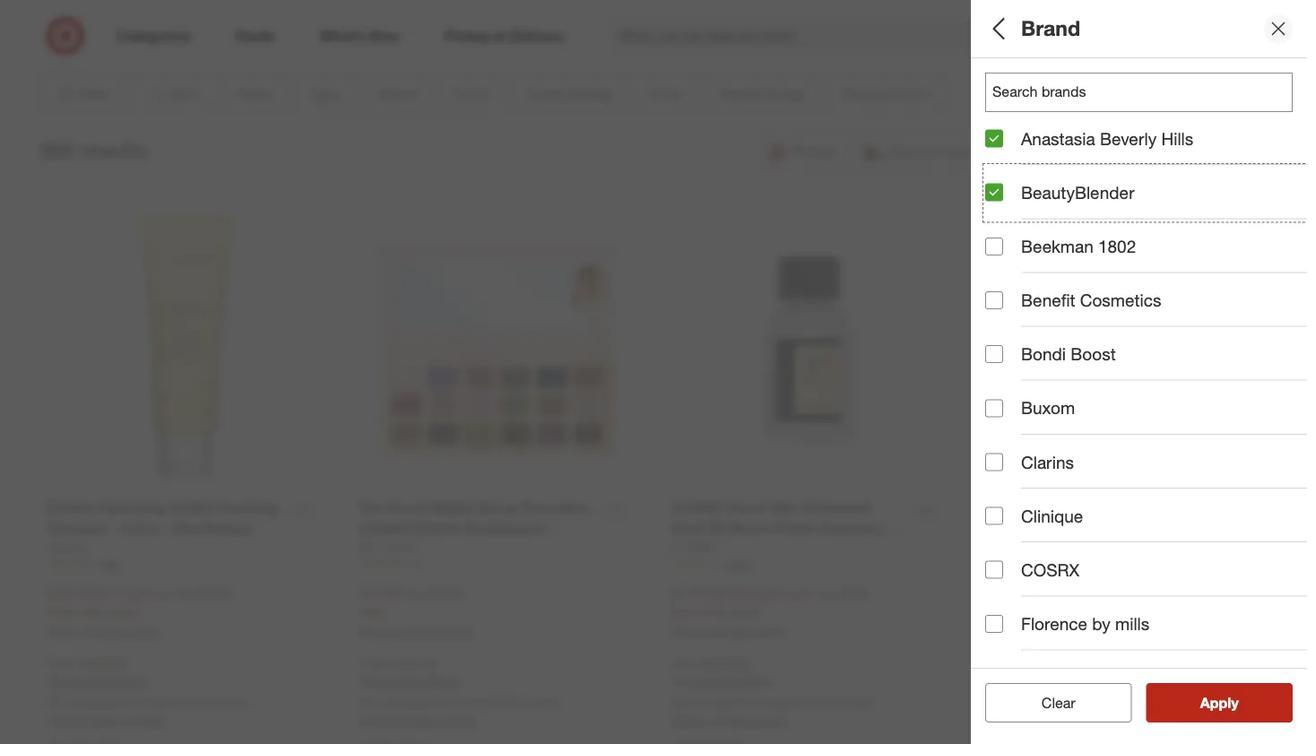 Task type: locate. For each thing, give the bounding box(es) containing it.
) inside $5.95 ( $5.89 /fluid ounce ) reg $8.50 sale ends today when purchased online
[[810, 586, 813, 601]]

COSRX checkbox
[[985, 561, 1003, 579]]

nearby for $5.95
[[711, 713, 749, 729]]

results
[[80, 138, 147, 163], [1211, 694, 1258, 711]]

2 horizontal spatial available
[[695, 695, 743, 711]]

3 check nearby stores button from the left
[[671, 712, 787, 730]]

sale
[[47, 604, 72, 620], [359, 604, 384, 620], [671, 604, 696, 620], [983, 605, 1008, 621]]

available for $5.95
[[695, 695, 743, 711]]

3 check from the left
[[671, 713, 707, 729]]

$24.00 ( $5.71 /ounce ) reg $30.00 sale ends today when purchased online
[[47, 584, 233, 639]]

1 horizontal spatial south
[[488, 695, 521, 711]]

What can we help you find? suggestions appear below search field
[[608, 16, 1054, 56]]

$54.00
[[427, 586, 465, 601]]

exclusions
[[51, 674, 111, 690], [363, 674, 423, 690], [675, 674, 735, 690], [987, 675, 1047, 690]]

health
[[985, 579, 1038, 599]]

today inside $3.50 - $8.40 sale ends today when purchased online
[[1042, 605, 1074, 621]]

3 stores from the left
[[753, 713, 787, 729]]

brand right all
[[1021, 16, 1080, 41]]

2 south from the left
[[488, 695, 521, 711]]

1 at from the left
[[123, 695, 134, 711]]

2 horizontal spatial check nearby stores button
[[671, 712, 787, 730]]

purchased down $54.00
[[390, 626, 441, 639]]

2 horizontal spatial at
[[747, 695, 758, 711]]

1 horizontal spatial today
[[730, 604, 762, 620]]

0 horizontal spatial today
[[106, 604, 138, 620]]

2 clear from the left
[[1042, 694, 1076, 711]]

*
[[123, 655, 128, 671], [435, 655, 440, 671], [747, 655, 752, 671], [1059, 656, 1064, 672], [47, 674, 51, 690], [359, 674, 363, 690], [671, 674, 675, 690], [983, 675, 987, 690]]

2 ( from the left
[[710, 586, 713, 601]]

865 link
[[47, 557, 323, 572]]

brand inside brand dialog
[[1021, 16, 1080, 41]]

health facts button
[[985, 560, 1307, 623]]

lamar for $5.95
[[836, 695, 872, 711]]

ends down -
[[1011, 605, 1039, 621]]

1 nearby from the left
[[87, 713, 125, 729]]

1 horizontal spatial stores
[[441, 713, 475, 729]]

1 vertical spatial anastasia
[[985, 219, 1040, 235]]

2 ) from the left
[[810, 586, 813, 601]]

) down 1997 link on the right of the page
[[810, 586, 813, 601]]

1 clear from the left
[[1033, 694, 1067, 711]]

beautyblender up 1802
[[1119, 219, 1203, 235]]

2 horizontal spatial lamar
[[836, 695, 872, 711]]

mills
[[1115, 613, 1150, 634]]

check for $5.95
[[671, 713, 707, 729]]

free for $3.50
[[983, 656, 1008, 672]]

reg inside $24.00 ( $5.71 /ounce ) reg $30.00 sale ends today when purchased online
[[173, 586, 192, 601]]

( for $5.95
[[710, 586, 713, 601]]

buxom
[[1021, 398, 1075, 418]]

bondi boost
[[1021, 344, 1116, 365]]

clear inside 'button'
[[1033, 694, 1067, 711]]

check nearby stores button for $27.00
[[359, 712, 475, 730]]

1 horizontal spatial results
[[1211, 694, 1258, 711]]

(
[[94, 586, 97, 601], [710, 586, 713, 601]]

shipping down $24.00 ( $5.71 /ounce ) reg $30.00 sale ends today when purchased online
[[75, 655, 123, 671]]

865
[[103, 558, 121, 571]]

2 stores from the left
[[441, 713, 475, 729]]

free shipping * * exclusions apply.
[[983, 656, 1085, 690]]

2 free shipping * * exclusions apply. not available at austin south lamar check nearby stores from the left
[[359, 655, 560, 729]]

Buxom checkbox
[[985, 399, 1003, 417]]

1 vertical spatial brand
[[985, 196, 1034, 217]]

1 horizontal spatial ends
[[699, 604, 727, 620]]

free down $24.00
[[47, 655, 72, 671]]

1 ( from the left
[[94, 586, 97, 601]]

2 horizontal spatial reg
[[817, 586, 835, 601]]

2 austin from the left
[[449, 695, 484, 711]]

1 ) from the left
[[167, 586, 170, 601]]

2 horizontal spatial today
[[1042, 605, 1074, 621]]

0 horizontal spatial available
[[71, 695, 119, 711]]

online down /ounce
[[132, 626, 161, 639]]

exclusions for $27.00
[[363, 674, 423, 690]]

online down $54.00
[[444, 626, 473, 639]]

1 horizontal spatial (
[[710, 586, 713, 601]]

2 horizontal spatial ends
[[1011, 605, 1039, 621]]

exclusions apply. link down the $27.00 reg $54.00 sale when purchased online
[[363, 674, 461, 690]]

apply. down $5.95 ( $5.89 /fluid ounce ) reg $8.50 sale ends today when purchased online
[[739, 674, 773, 690]]

not for $27.00
[[359, 695, 379, 711]]

)
[[167, 586, 170, 601], [810, 586, 813, 601]]

ends down $24.00
[[75, 604, 103, 620]]

beautyblender up hills;
[[1021, 182, 1135, 203]]

free down the $27.00 reg $54.00 sale when purchased online
[[359, 655, 384, 671]]

online up grande cosmetics
[[1068, 627, 1097, 640]]

1 horizontal spatial available
[[383, 695, 431, 711]]

shipping inside free shipping * * exclusions apply.
[[1011, 656, 1059, 672]]

purchased up free shipping * * exclusions apply.
[[1014, 627, 1065, 640]]

0 vertical spatial anastasia
[[1021, 128, 1095, 149]]

0 vertical spatial brand
[[1021, 16, 1080, 41]]

0 horizontal spatial not
[[47, 695, 67, 711]]

sale down the $27.00
[[359, 604, 384, 620]]

today inside $24.00 ( $5.71 /ounce ) reg $30.00 sale ends today when purchased online
[[106, 604, 138, 620]]

0 horizontal spatial stores
[[129, 713, 163, 729]]

1 stores from the left
[[129, 713, 163, 729]]

1 horizontal spatial check nearby stores button
[[359, 712, 475, 730]]

3 austin from the left
[[761, 695, 796, 711]]

$8.40
[[1032, 585, 1067, 603]]

3 reg from the left
[[817, 586, 835, 601]]

anastasia up beekman 1802 "checkbox"
[[985, 219, 1040, 235]]

austin for $5.95
[[761, 695, 796, 711]]

beautyblender inside brand dialog
[[1021, 182, 1135, 203]]

beautyblender
[[1021, 182, 1135, 203], [1119, 219, 1203, 235]]

( right $24.00
[[94, 586, 97, 601]]

when down the $27.00
[[359, 626, 387, 639]]

deals
[[985, 77, 1031, 97]]

0 vertical spatial beautyblender
[[1021, 182, 1135, 203]]

beverly up beekman at the right top
[[1043, 219, 1085, 235]]

search button
[[1042, 16, 1085, 59]]

benefit inside button
[[985, 642, 1043, 662]]

shipping down $5.95 ( $5.89 /fluid ounce ) reg $8.50 sale ends today when purchased online
[[699, 655, 747, 671]]

3 south from the left
[[800, 695, 833, 711]]

nearby for $27.00
[[399, 713, 437, 729]]

online inside $5.95 ( $5.89 /fluid ounce ) reg $8.50 sale ends today when purchased online
[[756, 626, 785, 639]]

apply. for $5.89
[[739, 674, 773, 690]]

2 not from the left
[[359, 695, 379, 711]]

3 free shipping * * exclusions apply. not available at austin south lamar check nearby stores from the left
[[671, 655, 872, 729]]

beekman
[[1021, 236, 1094, 257]]

3 not from the left
[[671, 695, 691, 711]]

3 nearby from the left
[[711, 713, 749, 729]]

product
[[985, 516, 1050, 537]]

2 available from the left
[[383, 695, 431, 711]]

0 horizontal spatial austin
[[137, 695, 172, 711]]

2 check from the left
[[359, 713, 395, 729]]

beverly left the hills
[[1100, 128, 1157, 149]]

0 vertical spatial cosmetics
[[1080, 290, 1161, 311]]

guest rating button
[[985, 309, 1307, 372]]

2 horizontal spatial south
[[800, 695, 833, 711]]

free for $27.00
[[359, 655, 384, 671]]

$24.00
[[47, 584, 90, 602]]

sale inside the $27.00 reg $54.00 sale when purchased online
[[359, 604, 384, 620]]

at for $27.00
[[435, 695, 446, 711]]

2 nearby from the left
[[399, 713, 437, 729]]

2 horizontal spatial nearby
[[711, 713, 749, 729]]

see results
[[1181, 694, 1258, 711]]

benefit up 'guest rating'
[[1021, 290, 1075, 311]]

check nearby stores button for $24.00
[[47, 712, 163, 730]]

0 vertical spatial benefit
[[1021, 290, 1075, 311]]

purchased inside the $27.00 reg $54.00 sale when purchased online
[[390, 626, 441, 639]]

austin
[[137, 695, 172, 711], [449, 695, 484, 711], [761, 695, 796, 711]]

$3.50 - $8.40 sale ends today when purchased online
[[983, 585, 1097, 640]]

today down $8.40
[[1042, 605, 1074, 621]]

stores for $27.00
[[441, 713, 475, 729]]

1 lamar from the left
[[212, 695, 248, 711]]

benefit for benefit cosmetics
[[1021, 290, 1075, 311]]

6 link
[[359, 557, 635, 572]]

584 results
[[40, 138, 147, 163]]

boost
[[1071, 344, 1116, 365]]

grande
[[1021, 667, 1078, 688]]

1 vertical spatial beverly
[[1043, 219, 1085, 235]]

584
[[40, 138, 75, 163]]

1 free shipping * * exclusions apply. not available at austin south lamar check nearby stores from the left
[[47, 655, 248, 729]]

0 horizontal spatial )
[[167, 586, 170, 601]]

cosmetics
[[1080, 290, 1161, 311], [1082, 667, 1164, 688]]

search
[[1042, 29, 1085, 46]]

1 horizontal spatial not
[[359, 695, 379, 711]]

benefit for benefit
[[985, 642, 1043, 662]]

today down "/fluid"
[[730, 604, 762, 620]]

0 horizontal spatial (
[[94, 586, 97, 601]]

shipping down the florence
[[1011, 656, 1059, 672]]

when inside $3.50 - $8.40 sale ends today when purchased online
[[983, 627, 1011, 640]]

not
[[47, 695, 67, 711], [359, 695, 379, 711], [671, 695, 691, 711]]

1 south from the left
[[176, 695, 209, 711]]

beverly
[[1100, 128, 1157, 149], [1043, 219, 1085, 235]]

results right the see
[[1211, 694, 1258, 711]]

2 horizontal spatial not
[[671, 695, 691, 711]]

shade range button
[[985, 435, 1307, 498]]

today down $5.71
[[106, 604, 138, 620]]

0 horizontal spatial ends
[[75, 604, 103, 620]]

0 horizontal spatial at
[[123, 695, 134, 711]]

when inside the $27.00 reg $54.00 sale when purchased online
[[359, 626, 387, 639]]

shipping
[[75, 655, 123, 671], [387, 655, 435, 671], [699, 655, 747, 671], [1011, 656, 1059, 672]]

brand up beekman 1802 "checkbox"
[[985, 196, 1034, 217]]

cosmetics for grande cosmetics
[[1082, 667, 1164, 688]]

ends down $5.89
[[699, 604, 727, 620]]

advertisement region
[[116, 0, 1192, 42]]

0 horizontal spatial reg
[[173, 586, 192, 601]]

1 check from the left
[[47, 713, 83, 729]]

reg inside $5.95 ( $5.89 /fluid ounce ) reg $8.50 sale ends today when purchased online
[[817, 586, 835, 601]]

shipping down the $27.00 reg $54.00 sale when purchased online
[[387, 655, 435, 671]]

reg left $8.50
[[817, 586, 835, 601]]

reg down '6'
[[406, 586, 424, 601]]

0 horizontal spatial lamar
[[212, 695, 248, 711]]

1 horizontal spatial free shipping * * exclusions apply. not available at austin south lamar check nearby stores
[[359, 655, 560, 729]]

apply.
[[115, 674, 149, 690], [427, 674, 461, 690], [739, 674, 773, 690], [1051, 675, 1085, 690]]

stores for $24.00
[[129, 713, 163, 729]]

3 available from the left
[[695, 695, 743, 711]]

hills;
[[1089, 219, 1116, 235]]

results inside button
[[1211, 694, 1258, 711]]

clear all
[[1033, 694, 1085, 711]]

Florence by mills checkbox
[[985, 615, 1003, 633]]

south for $24.00
[[176, 695, 209, 711]]

0 horizontal spatial check
[[47, 713, 83, 729]]

apply. down the $27.00 reg $54.00 sale when purchased online
[[427, 674, 461, 690]]

apply. up clear all
[[1051, 675, 1085, 690]]

0 horizontal spatial beverly
[[1043, 219, 1085, 235]]

apply. for $5.71
[[115, 674, 149, 690]]

1 horizontal spatial nearby
[[399, 713, 437, 729]]

cosrx
[[1021, 560, 1080, 580]]

brand inside the brand anastasia beverly hills; beautyblender
[[985, 196, 1034, 217]]

all filters
[[985, 16, 1071, 41]]

1 available from the left
[[71, 695, 119, 711]]

when down $24.00
[[47, 626, 75, 639]]

clear for clear all
[[1033, 694, 1067, 711]]

apply. down $24.00 ( $5.71 /ounce ) reg $30.00 sale ends today when purchased online
[[115, 674, 149, 690]]

exclusions apply. link for $5.95
[[675, 674, 773, 690]]

0 horizontal spatial nearby
[[87, 713, 125, 729]]

online down "/fluid"
[[756, 626, 785, 639]]

2 horizontal spatial free shipping * * exclusions apply. not available at austin south lamar check nearby stores
[[671, 655, 872, 729]]

2 horizontal spatial check
[[671, 713, 707, 729]]

0 vertical spatial results
[[80, 138, 147, 163]]

sale down $24.00
[[47, 604, 72, 620]]

clear
[[1033, 694, 1067, 711], [1042, 694, 1076, 711]]

1 horizontal spatial austin
[[449, 695, 484, 711]]

free down florence by mills checkbox
[[983, 656, 1008, 672]]

) down the "865" link
[[167, 586, 170, 601]]

Beekman 1802 checkbox
[[985, 237, 1003, 255]]

available for $27.00
[[383, 695, 431, 711]]

1 horizontal spatial check
[[359, 713, 395, 729]]

free for $5.95
[[671, 655, 696, 671]]

ounce
[[775, 586, 810, 601]]

available
[[71, 695, 119, 711], [383, 695, 431, 711], [695, 695, 743, 711]]

1 horizontal spatial lamar
[[524, 695, 560, 711]]

clear for clear
[[1042, 694, 1076, 711]]

Bondi Boost checkbox
[[985, 345, 1003, 363]]

reg inside the $27.00 reg $54.00 sale when purchased online
[[406, 586, 424, 601]]

brand anastasia beverly hills; beautyblender
[[985, 196, 1203, 235]]

results for see results
[[1211, 694, 1258, 711]]

at for $24.00
[[123, 695, 134, 711]]

0 horizontal spatial south
[[176, 695, 209, 711]]

online
[[132, 626, 161, 639], [444, 626, 473, 639], [756, 626, 785, 639], [1068, 627, 1097, 640]]

1 not from the left
[[47, 695, 67, 711]]

exclusions apply. link down $24.00 ( $5.71 /ounce ) reg $30.00 sale ends today when purchased online
[[51, 674, 149, 690]]

1 vertical spatial benefit
[[985, 642, 1043, 662]]

when down $3.50
[[983, 627, 1011, 640]]

0 vertical spatial beverly
[[1100, 128, 1157, 149]]

florence by mills
[[1021, 613, 1150, 634]]

anastasia inside brand dialog
[[1021, 128, 1095, 149]]

1 horizontal spatial beverly
[[1100, 128, 1157, 149]]

none text field inside brand dialog
[[985, 73, 1293, 112]]

0 horizontal spatial results
[[80, 138, 147, 163]]

2 reg from the left
[[406, 586, 424, 601]]

1 check nearby stores button from the left
[[47, 712, 163, 730]]

exclusions apply. link down $5.95 ( $5.89 /fluid ounce ) reg $8.50 sale ends today when purchased online
[[675, 674, 773, 690]]

sale down the $5.95
[[671, 604, 696, 620]]

3 at from the left
[[747, 695, 758, 711]]

shipping for $5.89
[[699, 655, 747, 671]]

benefit down florence by mills checkbox
[[985, 642, 1043, 662]]

brand
[[1021, 16, 1080, 41], [985, 196, 1034, 217]]

2 horizontal spatial stores
[[753, 713, 787, 729]]

free shipping * * exclusions apply. not available at austin south lamar check nearby stores for $27.00
[[359, 655, 560, 729]]

1 vertical spatial beautyblender
[[1119, 219, 1203, 235]]

2 horizontal spatial austin
[[761, 695, 796, 711]]

purchased inside $24.00 ( $5.71 /ounce ) reg $30.00 sale ends today when purchased online
[[78, 626, 129, 639]]

beverly inside brand dialog
[[1100, 128, 1157, 149]]

0 horizontal spatial check nearby stores button
[[47, 712, 163, 730]]

austin for $27.00
[[449, 695, 484, 711]]

ends inside $24.00 ( $5.71 /ounce ) reg $30.00 sale ends today when purchased online
[[75, 604, 103, 620]]

purchased down $5.71
[[78, 626, 129, 639]]

check nearby stores button
[[47, 712, 163, 730], [359, 712, 475, 730], [671, 712, 787, 730]]

purchased
[[78, 626, 129, 639], [390, 626, 441, 639], [702, 626, 753, 639], [1014, 627, 1065, 640]]

3 lamar from the left
[[836, 695, 872, 711]]

( inside $24.00 ( $5.71 /ounce ) reg $30.00 sale ends today when purchased online
[[94, 586, 97, 601]]

2 at from the left
[[435, 695, 446, 711]]

shade
[[985, 453, 1036, 474]]

exclusions for $5.95
[[675, 674, 735, 690]]

facts
[[1043, 579, 1087, 599]]

results right the 584
[[80, 138, 147, 163]]

free inside free shipping * * exclusions apply.
[[983, 656, 1008, 672]]

sale down $3.50
[[983, 605, 1008, 621]]

( right the $5.95
[[710, 586, 713, 601]]

reg
[[173, 586, 192, 601], [406, 586, 424, 601], [817, 586, 835, 601]]

1 horizontal spatial at
[[435, 695, 446, 711]]

1 vertical spatial cosmetics
[[1082, 667, 1164, 688]]

exclusions inside free shipping * * exclusions apply.
[[987, 675, 1047, 690]]

sale inside $3.50 - $8.40 sale ends today when purchased online
[[983, 605, 1008, 621]]

when down the $5.95
[[671, 626, 699, 639]]

brand for brand
[[1021, 16, 1080, 41]]

cosmetics for benefit cosmetics
[[1080, 290, 1161, 311]]

shade range
[[985, 453, 1093, 474]]

cosmetics down 1802
[[1080, 290, 1161, 311]]

anastasia right anastasia beverly hills checkbox
[[1021, 128, 1095, 149]]

purchased inside $3.50 - $8.40 sale ends today when purchased online
[[1014, 627, 1065, 640]]

purchased down $5.89
[[702, 626, 753, 639]]

stores
[[129, 713, 163, 729], [441, 713, 475, 729], [753, 713, 787, 729]]

austin for $24.00
[[137, 695, 172, 711]]

see
[[1181, 694, 1207, 711]]

at
[[123, 695, 134, 711], [435, 695, 446, 711], [747, 695, 758, 711]]

reg down the "865" link
[[173, 586, 192, 601]]

1 horizontal spatial reg
[[406, 586, 424, 601]]

None text field
[[985, 73, 1293, 112]]

1 horizontal spatial )
[[810, 586, 813, 601]]

( inside $5.95 ( $5.89 /fluid ounce ) reg $8.50 sale ends today when purchased online
[[710, 586, 713, 601]]

benefit inside brand dialog
[[1021, 290, 1075, 311]]

apply. inside free shipping * * exclusions apply.
[[1051, 675, 1085, 690]]

south
[[176, 695, 209, 711], [488, 695, 521, 711], [800, 695, 833, 711]]

free down the $5.95
[[671, 655, 696, 671]]

benefit button
[[985, 623, 1307, 686]]

0 horizontal spatial free shipping * * exclusions apply. not available at austin south lamar check nearby stores
[[47, 655, 248, 729]]

when
[[47, 626, 75, 639], [359, 626, 387, 639], [671, 626, 699, 639], [983, 627, 1011, 640]]

$8.50
[[838, 586, 869, 601]]

1 reg from the left
[[173, 586, 192, 601]]

1 vertical spatial results
[[1211, 694, 1258, 711]]

exclusions apply. link for $27.00
[[363, 674, 461, 690]]

1 austin from the left
[[137, 695, 172, 711]]

lamar
[[212, 695, 248, 711], [524, 695, 560, 711], [836, 695, 872, 711]]

free shipping * * exclusions apply. not available at austin south lamar check nearby stores for $5.95
[[671, 655, 872, 729]]

$3.50
[[983, 585, 1018, 603]]

2 check nearby stores button from the left
[[359, 712, 475, 730]]

clear inside "button"
[[1042, 694, 1076, 711]]

cosmetics up the all
[[1082, 667, 1164, 688]]



Task type: describe. For each thing, give the bounding box(es) containing it.
check for $27.00
[[359, 713, 395, 729]]

9227 link
[[983, 558, 1260, 573]]

ends inside $3.50 - $8.40 sale ends today when purchased online
[[1011, 605, 1039, 621]]

clear button
[[985, 683, 1132, 723]]

anastasia inside the brand anastasia beverly hills; beautyblender
[[985, 219, 1040, 235]]

all
[[985, 16, 1010, 41]]

/fluid
[[744, 586, 771, 601]]

6
[[415, 558, 421, 571]]

shipping for $8.40
[[1011, 656, 1059, 672]]

free for $24.00
[[47, 655, 72, 671]]

range
[[1041, 453, 1093, 474]]

clear all button
[[985, 683, 1132, 723]]

bondi
[[1021, 344, 1066, 365]]

shipping for $54.00
[[387, 655, 435, 671]]

$5.95
[[671, 584, 706, 602]]

) inside $24.00 ( $5.71 /ounce ) reg $30.00 sale ends today when purchased online
[[167, 586, 170, 601]]

free shipping * * exclusions apply. not available at austin south lamar check nearby stores for $24.00
[[47, 655, 248, 729]]

when inside $5.95 ( $5.89 /fluid ounce ) reg $8.50 sale ends today when purchased online
[[671, 626, 699, 639]]

south for $5.95
[[800, 695, 833, 711]]

lamar for $24.00
[[212, 695, 248, 711]]

price button
[[985, 372, 1307, 435]]

not for $5.95
[[671, 695, 691, 711]]

$27.00 reg $54.00 sale when purchased online
[[359, 584, 473, 639]]

apply button
[[1146, 683, 1293, 723]]

apply. for $8.40
[[1051, 675, 1085, 690]]

online inside the $27.00 reg $54.00 sale when purchased online
[[444, 626, 473, 639]]

9227
[[1039, 559, 1063, 572]]

available for $24.00
[[71, 695, 119, 711]]

at for $5.95
[[747, 695, 758, 711]]

all
[[1071, 694, 1085, 711]]

all filters dialog
[[971, 0, 1307, 744]]

Clarins checkbox
[[985, 453, 1003, 471]]

when inside $24.00 ( $5.71 /ounce ) reg $30.00 sale ends today when purchased online
[[47, 626, 75, 639]]

clinique
[[1021, 506, 1083, 526]]

/ounce
[[128, 586, 167, 601]]

deals button
[[985, 58, 1307, 121]]

beverly inside the brand anastasia beverly hills; beautyblender
[[1043, 219, 1085, 235]]

BeautyBlender checkbox
[[985, 184, 1003, 201]]

2 lamar from the left
[[524, 695, 560, 711]]

1997
[[727, 558, 751, 571]]

$27.00
[[359, 584, 402, 602]]

exclusions for $24.00
[[51, 674, 111, 690]]

exclusions apply. link up clear all
[[987, 675, 1085, 690]]

clarins
[[1021, 452, 1074, 472]]

nearby for $24.00
[[87, 713, 125, 729]]

purchased inside $5.95 ( $5.89 /fluid ounce ) reg $8.50 sale ends today when purchased online
[[702, 626, 753, 639]]

sale inside $24.00 ( $5.71 /ounce ) reg $30.00 sale ends today when purchased online
[[47, 604, 72, 620]]

online inside $3.50 - $8.40 sale ends today when purchased online
[[1068, 627, 1097, 640]]

Benefit Cosmetics checkbox
[[985, 291, 1003, 309]]

today inside $5.95 ( $5.89 /fluid ounce ) reg $8.50 sale ends today when purchased online
[[730, 604, 762, 620]]

$5.89
[[713, 586, 744, 601]]

by
[[1092, 613, 1111, 634]]

apply
[[1200, 694, 1239, 711]]

$5.95 ( $5.89 /fluid ounce ) reg $8.50 sale ends today when purchased online
[[671, 584, 869, 639]]

form
[[1055, 516, 1096, 537]]

beekman 1802
[[1021, 236, 1136, 257]]

$30.00
[[195, 586, 233, 601]]

product form
[[985, 516, 1096, 537]]

hills
[[1161, 128, 1194, 149]]

1997 link
[[671, 557, 947, 572]]

check nearby stores button for $5.95
[[671, 712, 787, 730]]

color button
[[985, 247, 1307, 309]]

$5.71
[[97, 586, 128, 601]]

Clinique checkbox
[[985, 507, 1003, 525]]

rating
[[1038, 328, 1091, 348]]

type button
[[985, 121, 1307, 184]]

online inside $24.00 ( $5.71 /ounce ) reg $30.00 sale ends today when purchased online
[[132, 626, 161, 639]]

1802
[[1098, 236, 1136, 257]]

color
[[985, 265, 1029, 286]]

check for $24.00
[[47, 713, 83, 729]]

Anastasia Beverly Hills checkbox
[[985, 130, 1003, 148]]

product form button
[[985, 498, 1307, 560]]

guest
[[985, 328, 1033, 348]]

type
[[985, 140, 1023, 160]]

florence
[[1021, 613, 1088, 634]]

guest rating
[[985, 328, 1091, 348]]

health facts
[[985, 579, 1087, 599]]

grande cosmetics
[[1021, 667, 1164, 688]]

not for $24.00
[[47, 695, 67, 711]]

brand dialog
[[971, 0, 1307, 744]]

sale inside $5.95 ( $5.89 /fluid ounce ) reg $8.50 sale ends today when purchased online
[[671, 604, 696, 620]]

exclusions for $3.50
[[987, 675, 1047, 690]]

brand for brand anastasia beverly hills; beautyblender
[[985, 196, 1034, 217]]

( for $24.00
[[94, 586, 97, 601]]

benefit cosmetics
[[1021, 290, 1161, 311]]

beautyblender inside the brand anastasia beverly hills; beautyblender
[[1119, 219, 1203, 235]]

stores for $5.95
[[753, 713, 787, 729]]

anastasia beverly hills
[[1021, 128, 1194, 149]]

exclusions apply. link for $24.00
[[51, 674, 149, 690]]

-
[[1022, 585, 1028, 603]]

see results button
[[1146, 683, 1293, 723]]

shipping for $5.71
[[75, 655, 123, 671]]

filters
[[1016, 16, 1071, 41]]

apply. for $54.00
[[427, 674, 461, 690]]

results for 584 results
[[80, 138, 147, 163]]

price
[[985, 391, 1027, 411]]

ends inside $5.95 ( $5.89 /fluid ounce ) reg $8.50 sale ends today when purchased online
[[699, 604, 727, 620]]



Task type: vqa. For each thing, say whether or not it's contained in the screenshot.
Exclusions within the Free shipping * * Exclusions Apply.
yes



